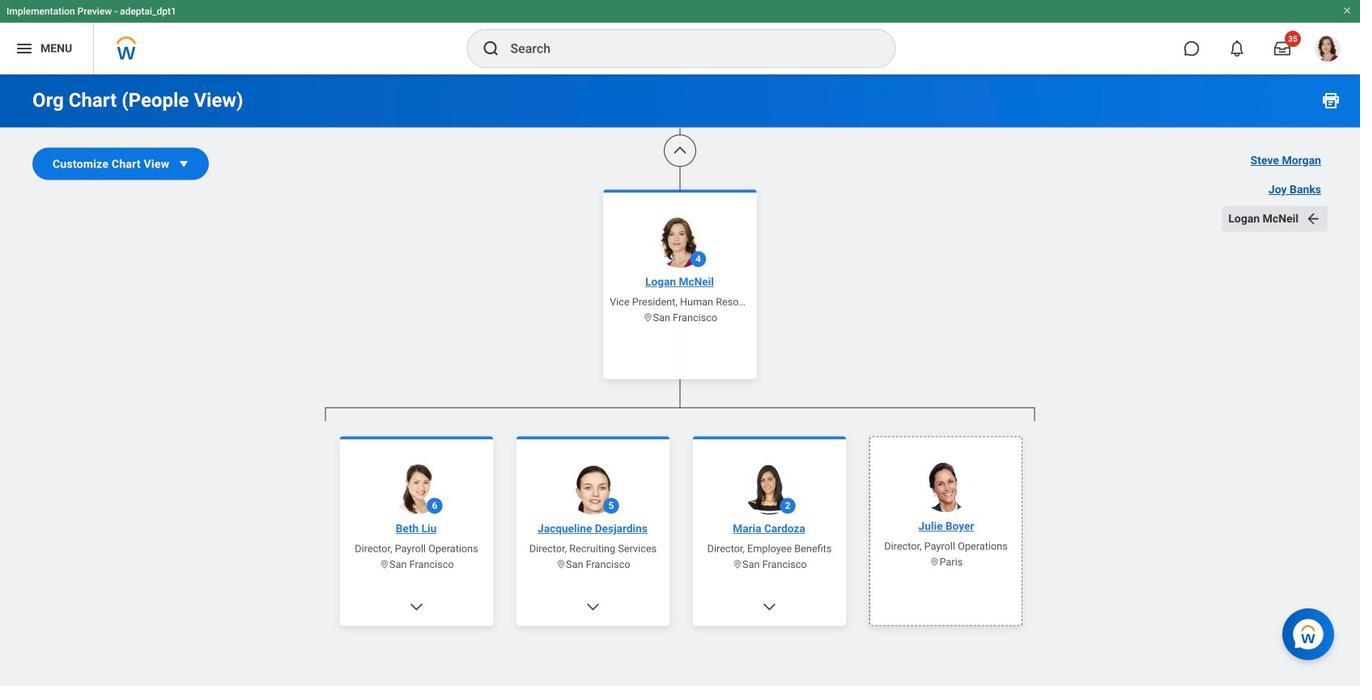 Task type: describe. For each thing, give the bounding box(es) containing it.
justify image
[[15, 39, 34, 58]]

1 chevron down image from the left
[[407, 601, 424, 617]]

close environment banner image
[[1343, 6, 1353, 15]]

chevron up image
[[672, 143, 689, 159]]

location image
[[554, 560, 565, 571]]

chevron down image
[[584, 601, 600, 617]]

caret down image
[[176, 156, 192, 172]]

arrow left image
[[1306, 211, 1322, 227]]



Task type: locate. For each thing, give the bounding box(es) containing it.
search image
[[482, 39, 501, 58]]

banner
[[0, 0, 1361, 75]]

print org chart image
[[1322, 91, 1341, 110]]

2 chevron down image from the left
[[761, 601, 777, 617]]

Search Workday  search field
[[511, 31, 862, 66]]

profile logan mcneil image
[[1315, 36, 1341, 65]]

logan mcneil, logan mcneil, 4 direct reports element
[[324, 422, 1037, 687]]

0 horizontal spatial chevron down image
[[407, 601, 424, 617]]

location image
[[642, 313, 653, 324], [928, 558, 939, 568], [377, 560, 388, 571], [731, 560, 741, 571]]

chevron down image
[[407, 601, 424, 617], [761, 601, 777, 617]]

main content
[[0, 0, 1361, 687]]

inbox large image
[[1275, 41, 1291, 57]]

notifications large image
[[1230, 41, 1246, 57]]

1 horizontal spatial chevron down image
[[761, 601, 777, 617]]



Task type: vqa. For each thing, say whether or not it's contained in the screenshot.
THE LOGAN MCNEIL, LOGAN MCNEIL, 4 DIRECT REPORTS Element
yes



